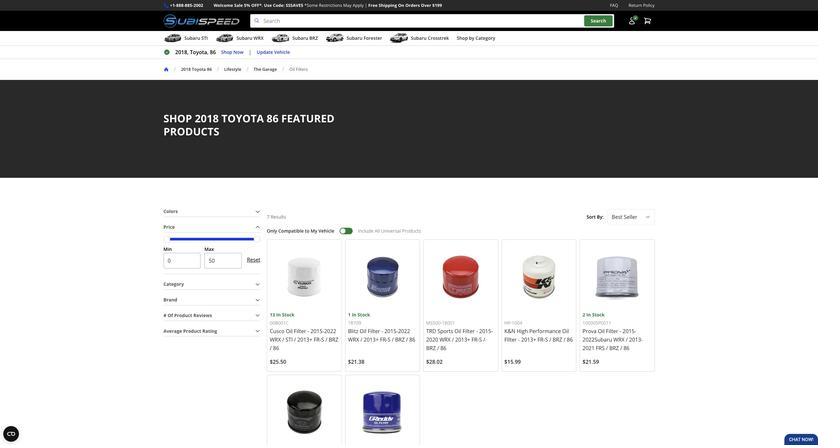 Task type: vqa. For each thing, say whether or not it's contained in the screenshot.


Task type: describe. For each thing, give the bounding box(es) containing it.
sssave5
[[286, 2, 303, 8]]

ms500-
[[427, 320, 442, 327]]

brz inside ms500-18001 trd sports oil filter - 2015- 2020 wrx / 2013+ fr-s / brz / 86
[[427, 345, 436, 352]]

trd
[[427, 328, 436, 335]]

subaru for subaru sti
[[184, 35, 200, 41]]

subaru for subaru brz
[[293, 35, 308, 41]]

subaru crosstrek
[[411, 35, 449, 41]]

a subaru forester thumbnail image image
[[326, 33, 344, 43]]

policy
[[644, 2, 655, 8]]

by
[[469, 35, 475, 41]]

include
[[358, 228, 374, 234]]

brand
[[164, 297, 177, 303]]

hp-
[[505, 320, 512, 327]]

brand button
[[164, 295, 261, 306]]

wrx inside ms500-18001 trd sports oil filter - 2015- 2020 wrx / 2013+ fr-s / brz / 86
[[440, 337, 451, 344]]

cusco
[[270, 328, 285, 335]]

subaru forester button
[[326, 32, 382, 45]]

86 inside shop 2018 toyota 86 featured products
[[267, 111, 279, 126]]

fr- inside 1 in stock 18709 blitz oil filter - 2015-2022 wrx / 2013+ fr-s / brz / 86
[[380, 337, 388, 344]]

2002
[[194, 2, 203, 8]]

1 horizontal spatial |
[[365, 2, 367, 8]]

subaru sti button
[[164, 32, 208, 45]]

oil for 18709
[[360, 328, 367, 335]]

sale
[[234, 2, 243, 8]]

code:
[[273, 2, 285, 8]]

product inside average product rating dropdown button
[[183, 328, 201, 335]]

toyota
[[222, 111, 264, 126]]

shop
[[164, 111, 192, 126]]

category button
[[164, 280, 261, 290]]

2018, toyota, 86
[[175, 49, 216, 56]]

a subaru sti thumbnail image image
[[164, 33, 182, 43]]

2015- inside ms500-18001 trd sports oil filter - 2015- 2020 wrx / 2013+ fr-s / brz / 86
[[480, 328, 493, 335]]

subaru forester
[[347, 35, 382, 41]]

prova
[[583, 328, 597, 335]]

in for prova
[[587, 312, 591, 318]]

by:
[[597, 214, 604, 220]]

button image
[[628, 17, 636, 25]]

high
[[517, 328, 528, 335]]

select... image
[[646, 215, 651, 220]]

average product rating
[[164, 328, 217, 335]]

lifestyle
[[224, 66, 241, 72]]

filter for 2021
[[606, 328, 619, 335]]

- for cusco oil filter - 2015-2022 wrx / sti / 2013+ fr-s / brz / 86
[[308, 328, 309, 335]]

86 inside hp-1004 k&n high performance oil filter - 2013+ fr-s / brz / 86
[[567, 337, 573, 344]]

1 in stock 18709 blitz oil filter - 2015-2022 wrx / 2013+ fr-s / brz / 86
[[348, 312, 416, 344]]

18001
[[442, 320, 455, 327]]

frs
[[596, 345, 605, 352]]

products
[[164, 125, 219, 139]]

brz inside 13 in stock 00b001c cusco oil filter - 2015-2022 wrx / sti / 2013+ fr-s / brz / 86
[[329, 337, 339, 344]]

now
[[234, 49, 244, 55]]

fr- inside 13 in stock 00b001c cusco oil filter - 2015-2022 wrx / sti / 2013+ fr-s / brz / 86
[[314, 337, 322, 344]]

faq
[[610, 2, 619, 8]]

a subaru crosstrek thumbnail image image
[[390, 33, 409, 43]]

13
[[270, 312, 275, 318]]

7
[[267, 214, 270, 220]]

subispeed logo image
[[164, 14, 240, 28]]

subaru crosstrek button
[[390, 32, 449, 45]]

filters
[[296, 66, 308, 72]]

00b001c
[[270, 320, 289, 327]]

86 inside ms500-18001 trd sports oil filter - 2015- 2020 wrx / 2013+ fr-s / brz / 86
[[441, 345, 447, 352]]

maximum slider
[[254, 236, 261, 243]]

update
[[257, 49, 273, 55]]

k&n
[[505, 328, 516, 335]]

sports
[[438, 328, 454, 335]]

stock for blitz
[[358, 312, 370, 318]]

restrictions
[[319, 2, 342, 8]]

2018 inside shop 2018 toyota 86 featured products
[[195, 111, 219, 126]]

2013+ inside hp-1004 k&n high performance oil filter - 2013+ fr-s / brz / 86
[[522, 337, 537, 344]]

s inside hp-1004 k&n high performance oil filter - 2013+ fr-s / brz / 86
[[546, 337, 548, 344]]

k&n high performance oil filter - 2013+ fr-s / brz / 86 image
[[505, 243, 574, 312]]

oil for 00b001c
[[286, 328, 293, 335]]

$199
[[433, 2, 442, 8]]

trd sports oil filter - 2015-2020 wrx / 2013+ fr-s / brz / 86 image
[[427, 243, 496, 312]]

brz inside 1 in stock 18709 blitz oil filter - 2015-2022 wrx / 2013+ fr-s / brz / 86
[[395, 337, 405, 344]]

open widget image
[[3, 427, 19, 442]]

subaru wrx
[[237, 35, 264, 41]]

$21.38
[[348, 359, 365, 366]]

may
[[344, 2, 352, 8]]

subaru for subaru crosstrek
[[411, 35, 427, 41]]

$28.02
[[427, 359, 443, 366]]

oil inside ms500-18001 trd sports oil filter - 2015- 2020 wrx / 2013+ fr-s / brz / 86
[[455, 328, 462, 335]]

colors
[[164, 209, 178, 215]]

a subaru wrx thumbnail image image
[[216, 33, 234, 43]]

only
[[267, 228, 277, 234]]

wrx for prova
[[614, 337, 625, 344]]

of
[[168, 313, 173, 319]]

s inside 1 in stock 18709 blitz oil filter - 2015-2022 wrx / 2013+ fr-s / brz / 86
[[388, 337, 391, 344]]

888-
[[176, 2, 185, 8]]

in for blitz
[[352, 312, 357, 318]]

results
[[271, 214, 286, 220]]

Min text field
[[164, 253, 201, 269]]

brz inside the 2 in stock 10000sp0011 prova oil filter - 2015- 2022subaru wrx / 2013- 2021 frs / brz / 86
[[610, 345, 619, 352]]

brz inside hp-1004 k&n high performance oil filter - 2013+ fr-s / brz / 86
[[553, 337, 563, 344]]

blitz oil filter - 2015-2022 wrx / 2013+ fr-s / brz / 86 image
[[348, 243, 417, 312]]

filter for /
[[294, 328, 306, 335]]

2022 for brz
[[324, 328, 336, 335]]

13 in stock 00b001c cusco oil filter - 2015-2022 wrx / sti / 2013+ fr-s / brz / 86
[[270, 312, 339, 352]]

sort by:
[[587, 214, 604, 220]]

include all universal products
[[358, 228, 421, 234]]

2018,
[[175, 49, 189, 56]]

featured
[[281, 111, 335, 126]]

1 vertical spatial |
[[249, 49, 252, 56]]

86 inside the 2 in stock 10000sp0011 prova oil filter - 2015- 2022subaru wrx / 2013- 2021 frs / brz / 86
[[624, 345, 630, 352]]

search button
[[585, 15, 613, 26]]

only compatible to my vehicle
[[267, 228, 335, 234]]

ms500-18001 trd sports oil filter - 2015- 2020 wrx / 2013+ fr-s / brz / 86
[[427, 320, 493, 352]]

shop by category button
[[457, 32, 496, 45]]

86 inside 13 in stock 00b001c cusco oil filter - 2015-2022 wrx / sti / 2013+ fr-s / brz / 86
[[273, 345, 279, 352]]

2022 for 86
[[398, 328, 410, 335]]

category
[[164, 282, 184, 288]]

- for prova oil filter - 2015- 2022subaru wrx / 2013- 2021 frs / brz / 86
[[620, 328, 622, 335]]

stock for prova
[[593, 312, 605, 318]]

filter
[[505, 337, 517, 344]]

2
[[583, 312, 586, 318]]

average
[[164, 328, 182, 335]]

forester
[[364, 35, 382, 41]]



Task type: locate. For each thing, give the bounding box(es) containing it.
3 in from the left
[[587, 312, 591, 318]]

s
[[322, 337, 324, 344], [388, 337, 391, 344], [479, 337, 482, 344], [546, 337, 548, 344]]

in inside 1 in stock 18709 blitz oil filter - 2015-2022 wrx / 2013+ fr-s / brz / 86
[[352, 312, 357, 318]]

2022 inside 13 in stock 00b001c cusco oil filter - 2015-2022 wrx / sti / 2013+ fr-s / brz / 86
[[324, 328, 336, 335]]

2015- inside 1 in stock 18709 blitz oil filter - 2015-2022 wrx / 2013+ fr-s / brz / 86
[[385, 328, 398, 335]]

2018 toyota 86 link down '2018, toyota, 86'
[[181, 66, 212, 72]]

shop inside "link"
[[221, 49, 232, 55]]

|
[[365, 2, 367, 8], [249, 49, 252, 56]]

vehicle right my
[[319, 228, 335, 234]]

apply
[[353, 2, 364, 8]]

search input field
[[250, 14, 615, 28]]

2013+ inside 1 in stock 18709 blitz oil filter - 2015-2022 wrx / 2013+ fr-s / brz / 86
[[364, 337, 379, 344]]

in right the '2'
[[587, 312, 591, 318]]

fr-
[[314, 337, 322, 344], [380, 337, 388, 344], [472, 337, 479, 344], [538, 337, 546, 344]]

wrx down cusco
[[270, 337, 281, 344]]

filter up 2022subaru on the bottom of the page
[[606, 328, 619, 335]]

max
[[205, 246, 214, 252]]

products
[[402, 228, 421, 234]]

+1-888-885-2002
[[170, 2, 203, 8]]

brz inside dropdown button
[[310, 35, 318, 41]]

lifestyle link
[[224, 66, 247, 72], [224, 66, 241, 72]]

- for k&n high performance oil filter - 2013+ fr-s / brz / 86
[[519, 337, 520, 344]]

2022 inside 1 in stock 18709 blitz oil filter - 2015-2022 wrx / 2013+ fr-s / brz / 86
[[398, 328, 410, 335]]

2013+ inside 13 in stock 00b001c cusco oil filter - 2015-2022 wrx / sti / 2013+ fr-s / brz / 86
[[298, 337, 313, 344]]

to
[[305, 228, 310, 234]]

0 horizontal spatial vehicle
[[274, 49, 290, 55]]

subaru right a subaru brz thumbnail image
[[293, 35, 308, 41]]

oil filters link
[[290, 66, 313, 72]]

filter inside ms500-18001 trd sports oil filter - 2015- 2020 wrx / 2013+ fr-s / brz / 86
[[463, 328, 475, 335]]

1 vertical spatial sti
[[286, 337, 293, 344]]

toyota,
[[190, 49, 209, 56]]

on
[[398, 2, 405, 8]]

1 horizontal spatial stock
[[358, 312, 370, 318]]

reviews
[[194, 313, 212, 319]]

performance
[[530, 328, 561, 335]]

86
[[210, 49, 216, 56], [207, 66, 212, 72], [267, 111, 279, 126], [410, 337, 416, 344], [567, 337, 573, 344], [273, 345, 279, 352], [441, 345, 447, 352], [624, 345, 630, 352]]

reset button
[[247, 252, 261, 268]]

subaru brz button
[[272, 32, 318, 45]]

- inside 13 in stock 00b001c cusco oil filter - 2015-2022 wrx / sti / 2013+ fr-s / brz / 86
[[308, 328, 309, 335]]

shop for shop by category
[[457, 35, 468, 41]]

oil filters
[[290, 66, 308, 72]]

2018
[[181, 66, 191, 72], [195, 111, 219, 126]]

vehicle inside button
[[274, 49, 290, 55]]

2022 left trd
[[398, 328, 410, 335]]

cusco oil filter - 2015-2022 wrx / sti / 2013+ fr-s / brz / 86 image
[[270, 243, 339, 312]]

1 in from the left
[[276, 312, 281, 318]]

sti up toyota, on the left top of page
[[201, 35, 208, 41]]

-
[[308, 328, 309, 335], [382, 328, 383, 335], [477, 328, 478, 335], [620, 328, 622, 335], [519, 337, 520, 344]]

prova oil filter - 2015-2022subaru wrx / 2013-2021 frs / brz / 86 image
[[583, 243, 652, 312]]

fr- inside ms500-18001 trd sports oil filter - 2015- 2020 wrx / 2013+ fr-s / brz / 86
[[472, 337, 479, 344]]

wrx up update on the top of page
[[254, 35, 264, 41]]

oil for high
[[563, 328, 569, 335]]

product down # of product reviews
[[183, 328, 201, 335]]

0 vertical spatial sti
[[201, 35, 208, 41]]

sti inside 13 in stock 00b001c cusco oil filter - 2015-2022 wrx / sti / 2013+ fr-s / brz / 86
[[286, 337, 293, 344]]

| left free
[[365, 2, 367, 8]]

| right the 'now'
[[249, 49, 252, 56]]

*some restrictions may apply | free shipping on orders over $199
[[305, 2, 442, 8]]

- inside 1 in stock 18709 blitz oil filter - 2015-2022 wrx / 2013+ fr-s / brz / 86
[[382, 328, 383, 335]]

3 subaru from the left
[[293, 35, 308, 41]]

blitz
[[348, 328, 359, 335]]

my
[[311, 228, 318, 234]]

filter inside 1 in stock 18709 blitz oil filter - 2015-2022 wrx / 2013+ fr-s / brz / 86
[[368, 328, 380, 335]]

stock up '10000sp0011'
[[593, 312, 605, 318]]

subaru brz
[[293, 35, 318, 41]]

oil inside hp-1004 k&n high performance oil filter - 2013+ fr-s / brz / 86
[[563, 328, 569, 335]]

oil right performance
[[563, 328, 569, 335]]

min
[[164, 246, 172, 252]]

oil for 10000sp0011
[[598, 328, 605, 335]]

+1-888-885-2002 link
[[170, 2, 203, 9]]

Max text field
[[205, 253, 242, 269]]

2 filter from the left
[[368, 328, 380, 335]]

# of product reviews button
[[164, 311, 261, 321]]

0 vertical spatial 2018
[[181, 66, 191, 72]]

0 horizontal spatial shop
[[221, 49, 232, 55]]

2 horizontal spatial stock
[[593, 312, 605, 318]]

5 subaru from the left
[[411, 35, 427, 41]]

- inside the 2 in stock 10000sp0011 prova oil filter - 2015- 2022subaru wrx / 2013- 2021 frs / brz / 86
[[620, 328, 622, 335]]

1 fr- from the left
[[314, 337, 322, 344]]

sti
[[201, 35, 208, 41], [286, 337, 293, 344]]

oil right cusco
[[286, 328, 293, 335]]

s inside 13 in stock 00b001c cusco oil filter - 2015-2022 wrx / sti / 2013+ fr-s / brz / 86
[[322, 337, 324, 344]]

wrx
[[254, 35, 264, 41], [270, 337, 281, 344], [348, 337, 359, 344], [440, 337, 451, 344], [614, 337, 625, 344]]

in right 13
[[276, 312, 281, 318]]

oil left filters
[[290, 66, 295, 72]]

oil
[[290, 66, 295, 72], [286, 328, 293, 335], [360, 328, 367, 335], [455, 328, 462, 335], [563, 328, 569, 335], [598, 328, 605, 335]]

faq link
[[610, 2, 619, 9]]

4 filter from the left
[[606, 328, 619, 335]]

oil inside the 2 in stock 10000sp0011 prova oil filter - 2015- 2022subaru wrx / 2013- 2021 frs / brz / 86
[[598, 328, 605, 335]]

filter inside 13 in stock 00b001c cusco oil filter - 2015-2022 wrx / sti / 2013+ fr-s / brz / 86
[[294, 328, 306, 335]]

5%
[[244, 2, 250, 8]]

price button
[[164, 223, 261, 233]]

Select... button
[[608, 210, 655, 225]]

1 horizontal spatial sti
[[286, 337, 293, 344]]

1 2013+ from the left
[[298, 337, 313, 344]]

2 in from the left
[[352, 312, 357, 318]]

2018 toyota 86
[[181, 66, 212, 72]]

2013+
[[298, 337, 313, 344], [364, 337, 379, 344], [456, 337, 471, 344], [522, 337, 537, 344]]

0 vertical spatial shop
[[457, 35, 468, 41]]

2018 toyota 86 link down toyota, on the left top of page
[[181, 66, 217, 72]]

filter for fr-
[[368, 328, 380, 335]]

subaru for subaru forester
[[347, 35, 363, 41]]

#
[[164, 313, 167, 319]]

1 horizontal spatial vehicle
[[319, 228, 335, 234]]

1 stock from the left
[[282, 312, 295, 318]]

garage
[[262, 66, 277, 72]]

2 in stock 10000sp0011 prova oil filter - 2015- 2022subaru wrx / 2013- 2021 frs / brz / 86
[[583, 312, 643, 352]]

4 subaru from the left
[[347, 35, 363, 41]]

1
[[348, 312, 351, 318]]

0 vertical spatial |
[[365, 2, 367, 8]]

shop
[[457, 35, 468, 41], [221, 49, 232, 55]]

4 fr- from the left
[[538, 337, 546, 344]]

2015-
[[311, 328, 324, 335], [385, 328, 398, 335], [480, 328, 493, 335], [623, 328, 637, 335]]

oem subaru oil filter - 2013-2020 frs / brz / 86 image
[[270, 378, 339, 446]]

stock up 18709
[[358, 312, 370, 318]]

shipping
[[379, 2, 397, 8]]

return policy link
[[629, 2, 655, 9]]

return
[[629, 2, 643, 8]]

1 horizontal spatial 2018
[[195, 111, 219, 126]]

minimum slider
[[164, 236, 170, 243]]

1 filter from the left
[[294, 328, 306, 335]]

885-
[[185, 2, 194, 8]]

stock inside 1 in stock 18709 blitz oil filter - 2015-2022 wrx / 2013+ fr-s / brz / 86
[[358, 312, 370, 318]]

s inside ms500-18001 trd sports oil filter - 2015- 2020 wrx / 2013+ fr-s / brz / 86
[[479, 337, 482, 344]]

subaru up '2018, toyota, 86'
[[184, 35, 200, 41]]

search
[[591, 18, 607, 24]]

0 horizontal spatial |
[[249, 49, 252, 56]]

hp-1004 k&n high performance oil filter - 2013+ fr-s / brz / 86
[[505, 320, 573, 344]]

category
[[476, 35, 496, 41]]

subaru up the 'now'
[[237, 35, 253, 41]]

wrx inside subaru wrx dropdown button
[[254, 35, 264, 41]]

in inside 13 in stock 00b001c cusco oil filter - 2015-2022 wrx / sti / 2013+ fr-s / brz / 86
[[276, 312, 281, 318]]

home image
[[164, 67, 169, 72]]

1 subaru from the left
[[184, 35, 200, 41]]

4 2013+ from the left
[[522, 337, 537, 344]]

return policy
[[629, 2, 655, 8]]

toyota
[[192, 66, 206, 72]]

1 2015- from the left
[[311, 328, 324, 335]]

3 filter from the left
[[463, 328, 475, 335]]

2 2015- from the left
[[385, 328, 398, 335]]

oil down '10000sp0011'
[[598, 328, 605, 335]]

compatible
[[279, 228, 304, 234]]

oil inside 13 in stock 00b001c cusco oil filter - 2015-2022 wrx / sti / 2013+ fr-s / brz / 86
[[286, 328, 293, 335]]

universal
[[381, 228, 401, 234]]

filter right cusco
[[294, 328, 306, 335]]

shop now
[[221, 49, 244, 55]]

2018 left toyota
[[181, 66, 191, 72]]

vehicle down a subaru brz thumbnail image
[[274, 49, 290, 55]]

3 stock from the left
[[593, 312, 605, 318]]

colors button
[[164, 207, 261, 217]]

10000sp0011
[[583, 320, 612, 327]]

fr- inside hp-1004 k&n high performance oil filter - 2013+ fr-s / brz / 86
[[538, 337, 546, 344]]

shop left "by"
[[457, 35, 468, 41]]

7 results
[[267, 214, 286, 220]]

1 vertical spatial shop
[[221, 49, 232, 55]]

in
[[276, 312, 281, 318], [352, 312, 357, 318], [587, 312, 591, 318]]

rating
[[203, 328, 217, 335]]

2018 right "shop"
[[195, 111, 219, 126]]

wrx left "2013-"
[[614, 337, 625, 344]]

3 s from the left
[[479, 337, 482, 344]]

subaru wrx button
[[216, 32, 264, 45]]

wrx for cusco
[[270, 337, 281, 344]]

2 stock from the left
[[358, 312, 370, 318]]

2013+ inside ms500-18001 trd sports oil filter - 2015- 2020 wrx / 2013+ fr-s / brz / 86
[[456, 337, 471, 344]]

filter inside the 2 in stock 10000sp0011 prova oil filter - 2015- 2022subaru wrx / 2013- 2021 frs / brz / 86
[[606, 328, 619, 335]]

3 fr- from the left
[[472, 337, 479, 344]]

shop inside "dropdown button"
[[457, 35, 468, 41]]

2 horizontal spatial in
[[587, 312, 591, 318]]

oil right 'blitz'
[[360, 328, 367, 335]]

1 vertical spatial product
[[183, 328, 201, 335]]

0 horizontal spatial sti
[[201, 35, 208, 41]]

2015- for fr-
[[385, 328, 398, 335]]

stock inside the 2 in stock 10000sp0011 prova oil filter - 2015- 2022subaru wrx / 2013- 2021 frs / brz / 86
[[593, 312, 605, 318]]

2 2013+ from the left
[[364, 337, 379, 344]]

4 2015- from the left
[[623, 328, 637, 335]]

0 horizontal spatial stock
[[282, 312, 295, 318]]

in inside the 2 in stock 10000sp0011 prova oil filter - 2015- 2022subaru wrx / 2013- 2021 frs / brz / 86
[[587, 312, 591, 318]]

wrx down sports
[[440, 337, 451, 344]]

0 horizontal spatial in
[[276, 312, 281, 318]]

2013-
[[630, 337, 643, 344]]

price
[[164, 224, 175, 230]]

1 2022 from the left
[[324, 328, 336, 335]]

2 subaru from the left
[[237, 35, 253, 41]]

crosstrek
[[428, 35, 449, 41]]

1004
[[512, 320, 523, 327]]

- for blitz oil filter - 2015-2022 wrx / 2013+ fr-s / brz / 86
[[382, 328, 383, 335]]

1 horizontal spatial shop
[[457, 35, 468, 41]]

2015- inside 13 in stock 00b001c cusco oil filter - 2015-2022 wrx / sti / 2013+ fr-s / brz / 86
[[311, 328, 324, 335]]

sti down 00b001c
[[286, 337, 293, 344]]

in right 1
[[352, 312, 357, 318]]

- inside ms500-18001 trd sports oil filter - 2015- 2020 wrx / 2013+ fr-s / brz / 86
[[477, 328, 478, 335]]

sti inside dropdown button
[[201, 35, 208, 41]]

wrx inside the 2 in stock 10000sp0011 prova oil filter - 2015- 2022subaru wrx / 2013- 2021 frs / brz / 86
[[614, 337, 625, 344]]

1 vertical spatial 2018
[[195, 111, 219, 126]]

product inside # of product reviews dropdown button
[[174, 313, 192, 319]]

in for cusco
[[276, 312, 281, 318]]

oil inside 1 in stock 18709 blitz oil filter - 2015-2022 wrx / 2013+ fr-s / brz / 86
[[360, 328, 367, 335]]

3 2015- from the left
[[480, 328, 493, 335]]

2015- inside the 2 in stock 10000sp0011 prova oil filter - 2015- 2022subaru wrx / 2013- 2021 frs / brz / 86
[[623, 328, 637, 335]]

subaru inside dropdown button
[[411, 35, 427, 41]]

subaru left forester
[[347, 35, 363, 41]]

filter right 'blitz'
[[368, 328, 380, 335]]

filter right sports
[[463, 328, 475, 335]]

1 horizontal spatial 2022
[[398, 328, 410, 335]]

0 horizontal spatial 2022
[[324, 328, 336, 335]]

greddy sports oil filter - 2015-2022 wrx / 2013+ fr-s / brz / 86 image
[[348, 378, 417, 446]]

subaru left crosstrek
[[411, 35, 427, 41]]

shop for shop now
[[221, 49, 232, 55]]

3 2013+ from the left
[[456, 337, 471, 344]]

+1-
[[170, 2, 176, 8]]

product right the of
[[174, 313, 192, 319]]

the garage link
[[254, 66, 282, 72], [254, 66, 277, 72]]

# of product reviews
[[164, 313, 212, 319]]

wrx down 'blitz'
[[348, 337, 359, 344]]

wrx inside 1 in stock 18709 blitz oil filter - 2015-2022 wrx / 2013+ fr-s / brz / 86
[[348, 337, 359, 344]]

shop left the 'now'
[[221, 49, 232, 55]]

2018 toyota 86 link
[[181, 66, 217, 72], [181, 66, 212, 72]]

0 horizontal spatial 2018
[[181, 66, 191, 72]]

2 2022 from the left
[[398, 328, 410, 335]]

filter
[[294, 328, 306, 335], [368, 328, 380, 335], [463, 328, 475, 335], [606, 328, 619, 335]]

2021
[[583, 345, 595, 352]]

0 vertical spatial vehicle
[[274, 49, 290, 55]]

stock up 00b001c
[[282, 312, 295, 318]]

wrx for blitz
[[348, 337, 359, 344]]

stock inside 13 in stock 00b001c cusco oil filter - 2015-2022 wrx / sti / 2013+ fr-s / brz / 86
[[282, 312, 295, 318]]

*some
[[305, 2, 318, 8]]

- inside hp-1004 k&n high performance oil filter - 2013+ fr-s / brz / 86
[[519, 337, 520, 344]]

2 fr- from the left
[[380, 337, 388, 344]]

stock for cusco
[[282, 312, 295, 318]]

86 inside 1 in stock 18709 blitz oil filter - 2015-2022 wrx / 2013+ fr-s / brz / 86
[[410, 337, 416, 344]]

welcome sale 5% off*. use code: sssave5
[[214, 2, 303, 8]]

2015- for /
[[311, 328, 324, 335]]

1 vertical spatial vehicle
[[319, 228, 335, 234]]

0 vertical spatial product
[[174, 313, 192, 319]]

1 s from the left
[[322, 337, 324, 344]]

1 horizontal spatial in
[[352, 312, 357, 318]]

wrx inside 13 in stock 00b001c cusco oil filter - 2015-2022 wrx / sti / 2013+ fr-s / brz / 86
[[270, 337, 281, 344]]

a subaru brz thumbnail image image
[[272, 33, 290, 43]]

off*.
[[252, 2, 263, 8]]

4 s from the left
[[546, 337, 548, 344]]

2022 left 'blitz'
[[324, 328, 336, 335]]

over
[[421, 2, 432, 8]]

2 s from the left
[[388, 337, 391, 344]]

oil down 18001
[[455, 328, 462, 335]]

2015- for 2021
[[623, 328, 637, 335]]

subaru for subaru wrx
[[237, 35, 253, 41]]

use
[[264, 2, 272, 8]]



